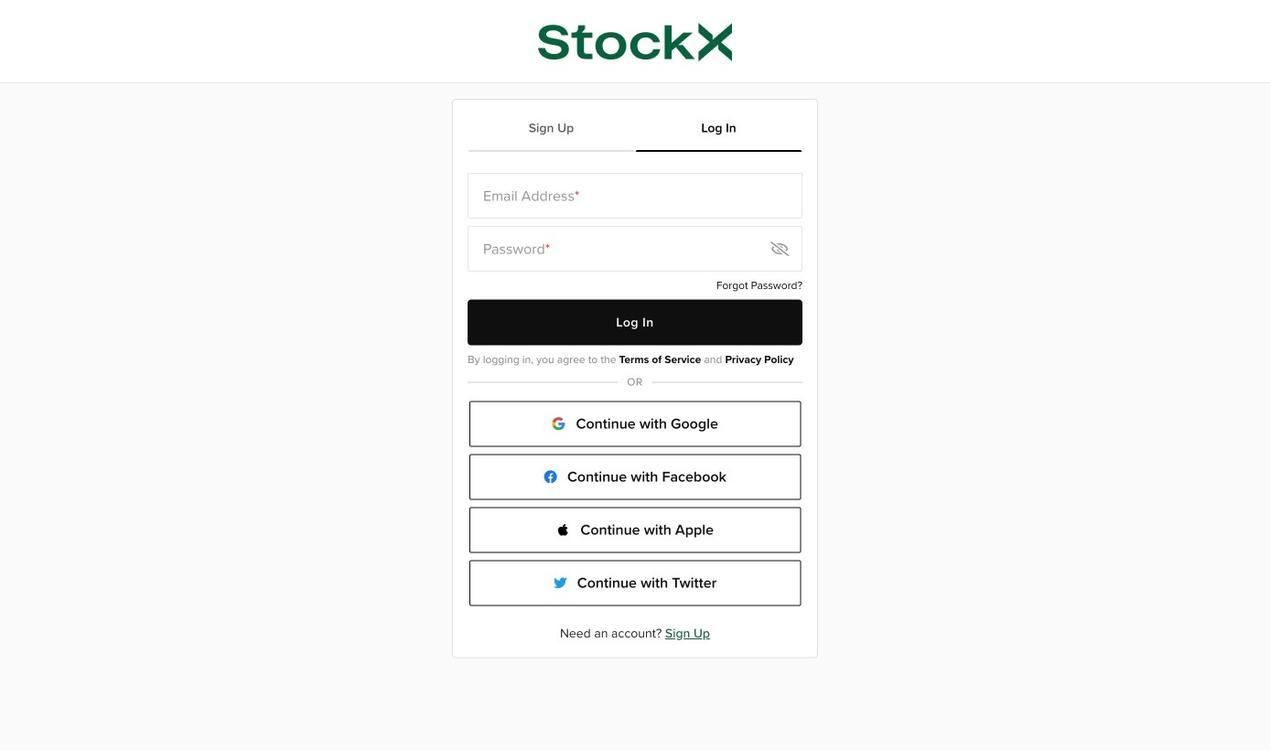 Task type: describe. For each thing, give the bounding box(es) containing it.
stockx image
[[538, 23, 732, 62]]



Task type: locate. For each thing, give the bounding box(es) containing it.
  email field
[[474, 174, 797, 218]]

  password field
[[474, 227, 765, 271]]



